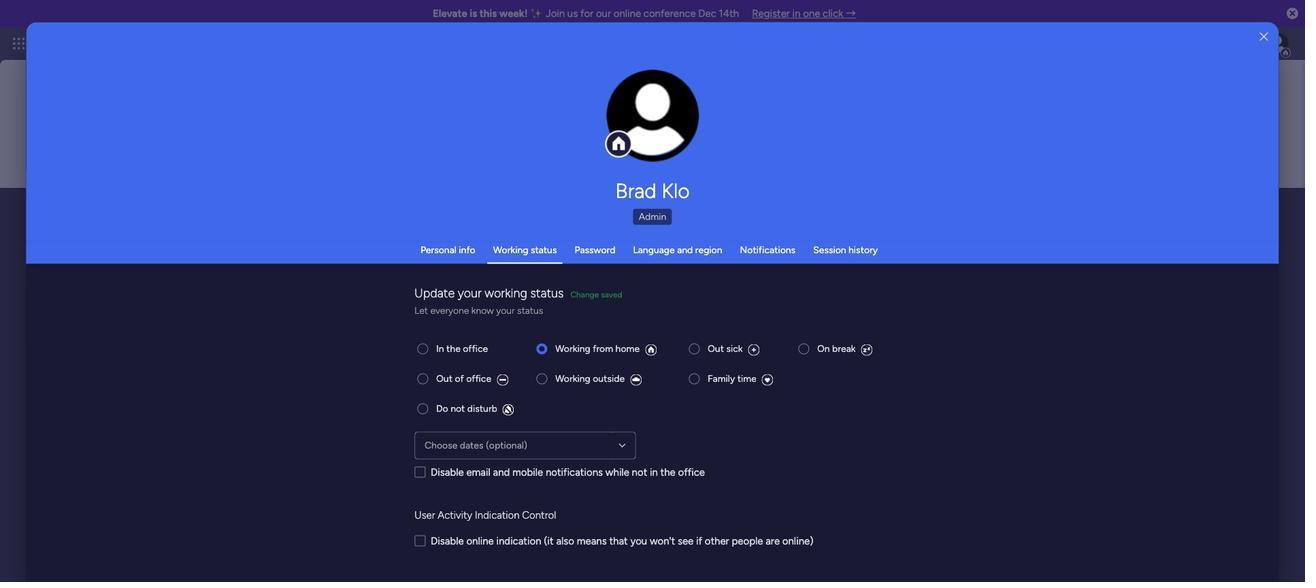 Task type: vqa. For each thing, say whether or not it's contained in the screenshot.
Out sick preview image
yes



Task type: locate. For each thing, give the bounding box(es) containing it.
0 horizontal spatial not
[[451, 403, 465, 414]]

the right in
[[447, 343, 461, 354]]

0 vertical spatial not
[[451, 403, 465, 414]]

0 horizontal spatial out
[[436, 373, 453, 384]]

0 horizontal spatial the
[[447, 343, 461, 354]]

1 vertical spatial change
[[571, 289, 599, 299]]

change inside update your working status change saved let everyone know your status
[[571, 289, 599, 299]]

(it
[[544, 535, 554, 547]]

2 vertical spatial working
[[556, 373, 591, 384]]

that
[[610, 535, 628, 547]]

1 vertical spatial office
[[466, 373, 492, 384]]

2 horizontal spatial preview image
[[862, 344, 873, 356]]

disable down choose
[[431, 466, 464, 478]]

and right email
[[493, 466, 510, 478]]

activity
[[438, 509, 473, 521]]

0 horizontal spatial change
[[571, 289, 599, 299]]

out for out of office
[[436, 373, 453, 384]]

register in one click →
[[752, 7, 857, 20]]

everyone
[[431, 304, 469, 316]]

1 vertical spatial the
[[661, 466, 676, 478]]

update
[[415, 285, 455, 300]]

change up picture
[[624, 123, 655, 133]]

0 vertical spatial out
[[708, 343, 724, 354]]

brad klo
[[616, 178, 690, 203]]

disturb
[[468, 403, 498, 414]]

online down user activity indication control
[[467, 535, 494, 547]]

language and region
[[634, 244, 723, 255]]

register
[[752, 7, 790, 20]]

notifications link
[[740, 244, 796, 255]]

disable online indication (it also means that you won't see if other people are online)
[[431, 535, 814, 547]]

status left password at the left
[[531, 244, 557, 255]]

preview image right outside
[[631, 374, 642, 386]]

0 vertical spatial your
[[458, 285, 482, 300]]

1 vertical spatial your
[[497, 304, 515, 316]]

not right do
[[451, 403, 465, 414]]

are
[[766, 535, 780, 547]]

brad
[[616, 178, 657, 203]]

home
[[616, 343, 640, 354]]

preview image up the disturb
[[497, 374, 509, 386]]

your up know
[[458, 285, 482, 300]]

working
[[493, 244, 529, 255], [556, 343, 591, 354], [556, 373, 591, 384]]

out left of
[[436, 373, 453, 384]]

control
[[522, 509, 556, 521]]

update your working status change saved let everyone know your status
[[415, 285, 623, 316]]

in
[[793, 7, 801, 20], [650, 466, 658, 478]]

preview image right home
[[646, 344, 657, 356]]

join
[[546, 7, 565, 20]]

and left region
[[678, 244, 693, 255]]

won't
[[650, 535, 676, 547]]

0 vertical spatial online
[[614, 7, 641, 20]]

do not disturb
[[436, 403, 498, 414]]

2 vertical spatial status
[[518, 304, 544, 316]]

preview image right break
[[862, 344, 873, 356]]

the
[[447, 343, 461, 354], [661, 466, 676, 478]]

working left from
[[556, 343, 591, 354]]

working up the working at the left of page
[[493, 244, 529, 255]]

2 vertical spatial office
[[678, 466, 705, 478]]

this
[[480, 7, 497, 20]]

1 vertical spatial working
[[556, 343, 591, 354]]

1 disable from the top
[[431, 466, 464, 478]]

the right while
[[661, 466, 676, 478]]

1 horizontal spatial change
[[624, 123, 655, 133]]

out left sick
[[708, 343, 724, 354]]

1 vertical spatial disable
[[431, 535, 464, 547]]

0 horizontal spatial in
[[650, 466, 658, 478]]

online
[[614, 7, 641, 20], [467, 535, 494, 547]]

preview image for family time
[[762, 374, 774, 386]]

status
[[531, 244, 557, 255], [531, 285, 564, 300], [518, 304, 544, 316]]

0 horizontal spatial preview image
[[646, 344, 657, 356]]

1 vertical spatial in
[[650, 466, 658, 478]]

0 vertical spatial office
[[463, 343, 488, 354]]

picture
[[639, 134, 667, 145]]

working left outside
[[556, 373, 591, 384]]

online)
[[783, 535, 814, 547]]

not
[[451, 403, 465, 414], [632, 466, 648, 478]]

select product image
[[12, 37, 26, 50]]

preview image for out of office
[[497, 374, 509, 386]]

one
[[804, 7, 821, 20]]

status down the working at the left of page
[[518, 304, 544, 316]]

1 horizontal spatial online
[[614, 7, 641, 20]]

working
[[485, 285, 528, 300]]

status right the working at the left of page
[[531, 285, 564, 300]]

change left saved
[[571, 289, 599, 299]]

0 vertical spatial change
[[624, 123, 655, 133]]

out
[[708, 343, 724, 354], [436, 373, 453, 384]]

preview image right the time
[[762, 374, 774, 386]]

language
[[634, 244, 675, 255]]

1 horizontal spatial out
[[708, 343, 724, 354]]

for
[[581, 7, 594, 20]]

and
[[678, 244, 693, 255], [493, 466, 510, 478]]

our
[[596, 7, 611, 20]]

your down the working at the left of page
[[497, 304, 515, 316]]

preview image right sick
[[749, 344, 760, 356]]

0 vertical spatial working
[[493, 244, 529, 255]]

family time
[[708, 373, 757, 384]]

working status link
[[493, 244, 557, 255]]

office
[[463, 343, 488, 354], [466, 373, 492, 384], [678, 466, 705, 478]]

your
[[458, 285, 482, 300], [497, 304, 515, 316]]

preview image right the disturb
[[503, 404, 515, 416]]

time
[[738, 373, 757, 384]]

while
[[606, 466, 630, 478]]

1 vertical spatial and
[[493, 466, 510, 478]]

us
[[568, 7, 578, 20]]

0 horizontal spatial and
[[493, 466, 510, 478]]

profile
[[657, 123, 682, 133]]

1 vertical spatial online
[[467, 535, 494, 547]]

elevate is this week! ✨ join us for our online conference dec 14th
[[433, 7, 740, 20]]

preview image
[[646, 344, 657, 356], [862, 344, 873, 356], [762, 374, 774, 386]]

0 vertical spatial in
[[793, 7, 801, 20]]

notifications
[[546, 466, 603, 478]]

out sick
[[708, 343, 743, 354]]

change
[[624, 123, 655, 133], [571, 289, 599, 299]]

means
[[577, 535, 607, 547]]

personal info
[[421, 244, 476, 255]]

let
[[415, 304, 428, 316]]

1 vertical spatial not
[[632, 466, 648, 478]]

in right while
[[650, 466, 658, 478]]

indication
[[475, 509, 520, 521]]

not right while
[[632, 466, 648, 478]]

password link
[[575, 244, 616, 255]]

preview image for working outside
[[631, 374, 642, 386]]

online right our
[[614, 7, 641, 20]]

working from home
[[556, 343, 640, 354]]

in left one on the right top of the page
[[793, 7, 801, 20]]

0 horizontal spatial your
[[458, 285, 482, 300]]

disable
[[431, 466, 464, 478], [431, 535, 464, 547]]

user
[[415, 509, 435, 521]]

working status
[[493, 244, 557, 255]]

1 horizontal spatial and
[[678, 244, 693, 255]]

1 image
[[1107, 28, 1119, 43]]

0 vertical spatial disable
[[431, 466, 464, 478]]

1 vertical spatial out
[[436, 373, 453, 384]]

→
[[846, 7, 857, 20]]

None field
[[156, 194, 1251, 223]]

out for out sick
[[708, 343, 724, 354]]

1 horizontal spatial preview image
[[762, 374, 774, 386]]

0 vertical spatial and
[[678, 244, 693, 255]]

disable down activity at the left of the page
[[431, 535, 464, 547]]

is
[[470, 7, 477, 20]]

office for out of office
[[466, 373, 492, 384]]

(optional)
[[486, 440, 528, 451]]

preview image
[[749, 344, 760, 356], [497, 374, 509, 386], [631, 374, 642, 386], [503, 404, 515, 416]]

2 disable from the top
[[431, 535, 464, 547]]

choose
[[425, 440, 458, 451]]

1 horizontal spatial not
[[632, 466, 648, 478]]



Task type: describe. For each thing, give the bounding box(es) containing it.
on
[[818, 343, 830, 354]]

elevate
[[433, 7, 468, 20]]

preview image for do not disturb
[[503, 404, 515, 416]]

know
[[472, 304, 494, 316]]

change profile picture
[[624, 123, 682, 145]]

region
[[696, 244, 723, 255]]

indication
[[497, 535, 542, 547]]

klo
[[662, 178, 690, 203]]

language and region link
[[634, 244, 723, 255]]

0 vertical spatial status
[[531, 244, 557, 255]]

preview image for working from home
[[646, 344, 657, 356]]

admin
[[639, 210, 667, 222]]

✨
[[531, 7, 543, 20]]

do
[[436, 403, 449, 414]]

mobile
[[513, 466, 543, 478]]

break
[[833, 343, 856, 354]]

in the office
[[436, 343, 488, 354]]

other
[[705, 535, 730, 547]]

out of office
[[436, 373, 492, 384]]

working for working status
[[493, 244, 529, 255]]

history
[[849, 244, 878, 255]]

0 horizontal spatial online
[[467, 535, 494, 547]]

preview image for out sick
[[749, 344, 760, 356]]

choose dates (optional)
[[425, 440, 528, 451]]

1 vertical spatial status
[[531, 285, 564, 300]]

session history
[[814, 244, 878, 255]]

dates
[[460, 440, 484, 451]]

also
[[557, 535, 575, 547]]

change inside change profile picture
[[624, 123, 655, 133]]

on break
[[818, 343, 856, 354]]

1 horizontal spatial in
[[793, 7, 801, 20]]

from
[[593, 343, 614, 354]]

1 horizontal spatial the
[[661, 466, 676, 478]]

click
[[823, 7, 844, 20]]

user activity indication control
[[415, 509, 556, 521]]

you
[[631, 535, 648, 547]]

brad klo image
[[1268, 33, 1290, 54]]

personal info link
[[421, 244, 476, 255]]

session history link
[[814, 244, 878, 255]]

0 vertical spatial the
[[447, 343, 461, 354]]

disable email and mobile notifications while not in the office
[[431, 466, 705, 478]]

in
[[436, 343, 444, 354]]

personal
[[421, 244, 457, 255]]

session
[[814, 244, 847, 255]]

password
[[575, 244, 616, 255]]

family
[[708, 373, 736, 384]]

disable for disable online indication (it also means that you won't see if other people are online)
[[431, 535, 464, 547]]

working for working outside
[[556, 373, 591, 384]]

close image
[[1261, 32, 1269, 42]]

working outside
[[556, 373, 625, 384]]

preview image for on break
[[862, 344, 873, 356]]

saved
[[601, 289, 623, 299]]

outside
[[593, 373, 625, 384]]

see
[[678, 535, 694, 547]]

register in one click → link
[[752, 7, 857, 20]]

conference
[[644, 7, 696, 20]]

working for working from home
[[556, 343, 591, 354]]

14th
[[719, 7, 740, 20]]

sick
[[727, 343, 743, 354]]

of
[[455, 373, 464, 384]]

info
[[459, 244, 476, 255]]

if
[[697, 535, 703, 547]]

office for in the office
[[463, 343, 488, 354]]

change profile picture button
[[607, 69, 700, 162]]

dec
[[699, 7, 717, 20]]

disable for disable email and mobile notifications while not in the office
[[431, 466, 464, 478]]

1 horizontal spatial your
[[497, 304, 515, 316]]

brad klo button
[[466, 178, 840, 203]]

notifications
[[740, 244, 796, 255]]

email
[[467, 466, 491, 478]]

people
[[732, 535, 764, 547]]

week!
[[500, 7, 528, 20]]



